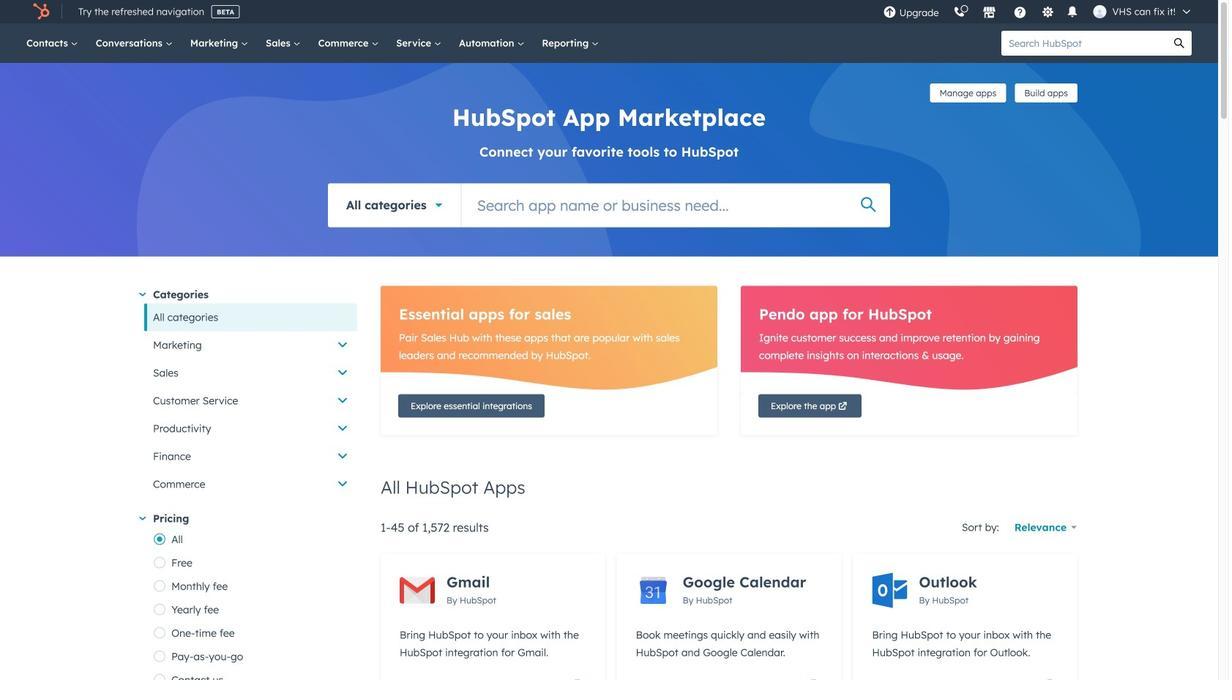 Task type: vqa. For each thing, say whether or not it's contained in the screenshot.
THE USER GUIDES element
no



Task type: locate. For each thing, give the bounding box(es) containing it.
Search app name or business need... search field
[[462, 183, 890, 227]]

caret image
[[139, 517, 146, 520]]

menu
[[876, 0, 1201, 23]]

caret image
[[139, 293, 146, 296]]



Task type: describe. For each thing, give the bounding box(es) containing it.
marketplaces image
[[983, 7, 996, 20]]

Search HubSpot search field
[[1002, 31, 1167, 56]]

pricing group
[[153, 528, 357, 680]]

terry turtle image
[[1094, 5, 1107, 18]]



